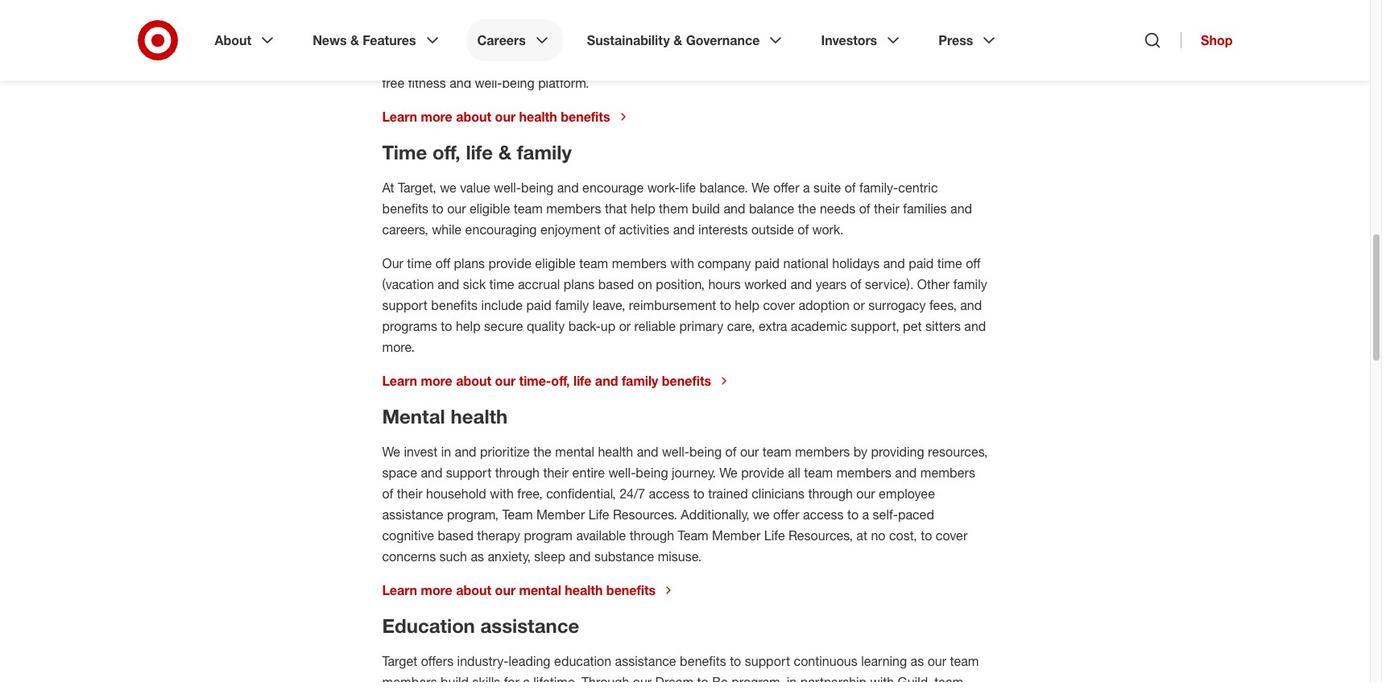 Task type: vqa. For each thing, say whether or not it's contained in the screenshot.
based to the left
yes



Task type: describe. For each thing, give the bounding box(es) containing it.
and down invest
[[421, 465, 443, 481]]

about
[[215, 32, 251, 48]]

and right sitters
[[965, 318, 986, 334]]

2 horizontal spatial help
[[735, 297, 760, 313]]

target
[[382, 653, 417, 669]]

well- right entire
[[609, 465, 636, 481]]

company
[[698, 255, 751, 271]]

free,
[[517, 486, 543, 502]]

0 vertical spatial off,
[[433, 140, 461, 164]]

about link
[[203, 19, 288, 61]]

misuse.
[[658, 549, 702, 565]]

at
[[382, 180, 394, 196]]

based inside we invest in and prioritize the mental health and well-being of our team members by providing resources, space and support through their entire well-being journey. we provide all team members and members of their household with free, confidential, 24/7 access to trained clinicians through our employee assistance program, team member life resources. additionally, we offer access to a self-paced cognitive based therapy program available through team member life resources, at no cost, to cover concerns such as anxiety, sleep and substance misuse.
[[438, 528, 474, 544]]

support inside our time off plans provide eligible team members with company paid national holidays and paid time off (vacation and sick time accrual plans based on position, hours worked and years of service). other family support benefits include paid family leave, reimbursement to help cover adoption or surrogacy fees, and programs to help secure quality back-up or reliable primary care, extra academic support, pet sitters and more.
[[382, 297, 428, 313]]

our inside plus, all of our u.s.-based team members get access to 24/7 virtual health care visits and access to a free fitness and well-being platform.
[[444, 54, 463, 70]]

plus, all of our u.s.-based team members get access to 24/7 virtual health care visits and access to a free fitness and well-being platform.
[[382, 54, 966, 91]]

family down learn more about our health benefits link
[[517, 140, 572, 164]]

& for sustainability
[[674, 32, 682, 48]]

24/7 inside plus, all of our u.s.-based team members get access to 24/7 virtual health care visits and access to a free fitness and well-being platform.
[[706, 54, 731, 70]]

0 horizontal spatial paid
[[526, 297, 552, 313]]

of down family-
[[859, 201, 870, 217]]

and down national
[[791, 276, 812, 292]]

on
[[638, 276, 652, 292]]

team inside plus, all of our u.s.-based team members get access to 24/7 virtual health care visits and access to a free fitness and well-being platform.
[[533, 54, 562, 70]]

family down reliable
[[622, 373, 658, 389]]

team inside our time off plans provide eligible team members with company paid national holidays and paid time off (vacation and sick time accrual plans based on position, hours worked and years of service). other family support benefits include paid family leave, reimbursement to help cover adoption or surrogacy fees, and programs to help secure quality back-up or reliable primary care, extra academic support, pet sitters and more.
[[579, 255, 608, 271]]

visits
[[841, 54, 871, 70]]

0 horizontal spatial member
[[537, 507, 585, 523]]

our up provide
[[740, 444, 759, 460]]

members left by
[[795, 444, 850, 460]]

of down the that
[[604, 221, 615, 238]]

well- up the journey.
[[662, 444, 689, 460]]

0 horizontal spatial life
[[589, 507, 609, 523]]

care,
[[727, 318, 755, 334]]

partnership
[[800, 674, 867, 682]]

resources,
[[928, 444, 988, 460]]

target,
[[398, 180, 436, 196]]

team inside at target, we value well-being and encourage work-life balance. we offer a suite of family-centric benefits to our eligible team members that help them build and balance the needs of their families and careers, while encouraging enjoyment of activities and interests outside of work.
[[514, 201, 543, 217]]

benefits inside the target offers industry-leading education assistance benefits to support continuous learning as our team members build skills for a lifetime. through our dream to be program, in partnership with guild, tea
[[680, 653, 726, 669]]

sleep
[[534, 549, 566, 565]]

clinicians
[[752, 486, 805, 502]]

holidays
[[832, 255, 880, 271]]

learn more about our time-off, life and family benefits
[[382, 373, 711, 389]]

0 horizontal spatial through
[[495, 465, 540, 481]]

1 horizontal spatial &
[[498, 140, 512, 164]]

fitness
[[408, 75, 446, 91]]

1 vertical spatial member
[[712, 528, 761, 544]]

and down 'up'
[[595, 373, 618, 389]]

learn for learn more about our time-off, life and family benefits
[[382, 373, 417, 389]]

by
[[854, 444, 868, 460]]

to inside at target, we value well-being and encourage work-life balance. we offer a suite of family-centric benefits to our eligible team members that help them build and balance the needs of their families and careers, while encouraging enjoyment of activities and interests outside of work.
[[432, 201, 444, 217]]

(vacation
[[382, 276, 434, 292]]

fees,
[[929, 297, 957, 313]]

benefits down platform.
[[561, 109, 610, 125]]

worked
[[744, 276, 787, 292]]

up
[[601, 318, 616, 334]]

being up the journey.
[[689, 444, 722, 460]]

and up "service)."
[[883, 255, 905, 271]]

support inside we invest in and prioritize the mental health and well-being of our team members by providing resources, space and support through their entire well-being journey. we provide all team members and members of their household with free, confidential, 24/7 access to trained clinicians through our employee assistance program, team member life resources. additionally, we offer access to a self-paced cognitive based therapy program available through team member life resources, at no cost, to cover concerns such as anxiety, sleep and substance misuse.
[[446, 465, 492, 481]]

back-
[[568, 318, 601, 334]]

a inside at target, we value well-being and encourage work-life balance. we offer a suite of family-centric benefits to our eligible team members that help them build and balance the needs of their families and careers, while encouraging enjoyment of activities and interests outside of work.
[[803, 180, 810, 196]]

accrual
[[518, 276, 560, 292]]

members inside plus, all of our u.s.-based team members get access to 24/7 virtual health care visits and access to a free fitness and well-being platform.
[[566, 54, 621, 70]]

careers link
[[466, 19, 563, 61]]

industry-
[[457, 653, 509, 669]]

and down available
[[569, 549, 591, 565]]

and up 'enjoyment'
[[557, 180, 579, 196]]

and right families
[[951, 201, 972, 217]]

about for mental
[[456, 582, 492, 598]]

of up trained at the bottom right
[[725, 444, 737, 460]]

resources.
[[613, 507, 677, 523]]

and down them
[[673, 221, 695, 238]]

our left time-
[[495, 373, 516, 389]]

cognitive
[[382, 528, 434, 544]]

1 horizontal spatial life
[[574, 373, 592, 389]]

access down press
[[899, 54, 940, 70]]

as inside the target offers industry-leading education assistance benefits to support continuous learning as our team members build skills for a lifetime. through our dream to be program, in partnership with guild, tea
[[911, 653, 924, 669]]

being left the journey.
[[636, 465, 668, 481]]

learn more about our health benefits link
[[382, 109, 630, 125]]

our
[[382, 255, 403, 271]]

1 vertical spatial mental
[[519, 582, 561, 598]]

as inside we invest in and prioritize the mental health and well-being of our team members by providing resources, space and support through their entire well-being journey. we provide all team members and members of their household with free, confidential, 24/7 access to trained clinicians through our employee assistance program, team member life resources. additionally, we offer access to a self-paced cognitive based therapy program available through team member life resources, at no cost, to cover concerns such as anxiety, sleep and substance misuse.
[[471, 549, 484, 565]]

access down sustainability & governance
[[646, 54, 687, 70]]

and right visits
[[874, 54, 896, 70]]

time
[[382, 140, 427, 164]]

cover inside our time off plans provide eligible team members with company paid national holidays and paid time off (vacation and sick time accrual plans based on position, hours worked and years of service). other family support benefits include paid family leave, reimbursement to help cover adoption or surrogacy fees, and programs to help secure quality back-up or reliable primary care, extra academic support, pet sitters and more.
[[763, 297, 795, 313]]

that
[[605, 201, 627, 217]]

benefits down primary
[[662, 373, 711, 389]]

surrogacy
[[869, 297, 926, 313]]

education
[[382, 614, 475, 638]]

about for time-
[[456, 373, 492, 389]]

household
[[426, 486, 486, 502]]

programs
[[382, 318, 437, 334]]

position,
[[656, 276, 705, 292]]

needs
[[820, 201, 856, 217]]

entire
[[572, 465, 605, 481]]

encouraging
[[465, 221, 537, 238]]

mental health
[[382, 404, 518, 428]]

such
[[440, 549, 467, 565]]

shop link
[[1181, 32, 1233, 48]]

health down platform.
[[519, 109, 557, 125]]

additionally,
[[681, 507, 750, 523]]

and down balance.
[[724, 201, 745, 217]]

benefits down substance on the left of page
[[606, 582, 656, 598]]

0 horizontal spatial help
[[456, 318, 481, 334]]

team inside the target offers industry-leading education assistance benefits to support continuous learning as our team members build skills for a lifetime. through our dream to be program, in partnership with guild, tea
[[950, 653, 979, 669]]

news
[[313, 32, 347, 48]]

learn more about our time-off, life and family benefits link
[[382, 373, 731, 389]]

our down anxiety,
[[495, 582, 516, 598]]

a inside plus, all of our u.s.-based team members get access to 24/7 virtual health care visits and access to a free fitness and well-being platform.
[[959, 54, 966, 70]]

no
[[871, 528, 886, 544]]

based inside plus, all of our u.s.-based team members get access to 24/7 virtual health care visits and access to a free fitness and well-being platform.
[[494, 54, 530, 70]]

based inside our time off plans provide eligible team members with company paid national holidays and paid time off (vacation and sick time accrual plans based on position, hours worked and years of service). other family support benefits include paid family leave, reimbursement to help cover adoption or surrogacy fees, and programs to help secure quality back-up or reliable primary care, extra academic support, pet sitters and more.
[[598, 276, 634, 292]]

mental inside we invest in and prioritize the mental health and well-being of our team members by providing resources, space and support through their entire well-being journey. we provide all team members and members of their household with free, confidential, 24/7 access to trained clinicians through our employee assistance program, team member life resources. additionally, we offer access to a self-paced cognitive based therapy program available through team member life resources, at no cost, to cover concerns such as anxiety, sleep and substance misuse.
[[555, 444, 594, 460]]

health up prioritize
[[451, 404, 508, 428]]

provide
[[741, 465, 784, 481]]

the inside we invest in and prioritize the mental health and well-being of our team members by providing resources, space and support through their entire well-being journey. we provide all team members and members of their household with free, confidential, 24/7 access to trained clinicians through our employee assistance program, team member life resources. additionally, we offer access to a self-paced cognitive based therapy program available through team member life resources, at no cost, to cover concerns such as anxiety, sleep and substance misuse.
[[533, 444, 552, 460]]

1 vertical spatial we
[[382, 444, 400, 460]]

health down sleep at the bottom of the page
[[565, 582, 603, 598]]

news & features link
[[301, 19, 453, 61]]

learn more about our mental health benefits
[[382, 582, 656, 598]]

being inside plus, all of our u.s.-based team members get access to 24/7 virtual health care visits and access to a free fitness and well-being platform.
[[502, 75, 535, 91]]

national
[[783, 255, 829, 271]]

2 vertical spatial through
[[630, 528, 674, 544]]

work.
[[812, 221, 844, 238]]

mental
[[382, 404, 445, 428]]

substance
[[594, 549, 654, 565]]

access up resources,
[[803, 507, 844, 523]]

2 horizontal spatial paid
[[909, 255, 934, 271]]

guild,
[[898, 674, 931, 682]]

program, inside the target offers industry-leading education assistance benefits to support continuous learning as our team members build skills for a lifetime. through our dream to be program, in partnership with guild, tea
[[732, 674, 783, 682]]

employee
[[879, 486, 935, 502]]

0 vertical spatial or
[[853, 297, 865, 313]]

and left sick
[[438, 276, 459, 292]]

life inside at target, we value well-being and encourage work-life balance. we offer a suite of family-centric benefits to our eligible team members that help them build and balance the needs of their families and careers, while encouraging enjoyment of activities and interests outside of work.
[[680, 180, 696, 196]]

while
[[432, 221, 462, 238]]

members inside the target offers industry-leading education assistance benefits to support continuous learning as our team members build skills for a lifetime. through our dream to be program, in partnership with guild, tea
[[382, 674, 437, 682]]

assistance inside the target offers industry-leading education assistance benefits to support continuous learning as our team members build skills for a lifetime. through our dream to be program, in partnership with guild, tea
[[615, 653, 676, 669]]

their inside at target, we value well-being and encourage work-life balance. we offer a suite of family-centric benefits to our eligible team members that help them build and balance the needs of their families and careers, while encouraging enjoyment of activities and interests outside of work.
[[874, 201, 900, 217]]

more.
[[382, 339, 415, 355]]

and right fees,
[[960, 297, 982, 313]]

offer inside at target, we value well-being and encourage work-life balance. we offer a suite of family-centric benefits to our eligible team members that help them build and balance the needs of their families and careers, while encouraging enjoyment of activities and interests outside of work.
[[773, 180, 800, 196]]

members down resources, on the bottom of the page
[[921, 465, 975, 481]]

1 horizontal spatial life
[[764, 528, 785, 544]]

and down u.s.-
[[450, 75, 471, 91]]

primary
[[679, 318, 724, 334]]

learn more about our mental health benefits link
[[382, 582, 675, 598]]

education
[[554, 653, 612, 669]]

time-
[[519, 373, 551, 389]]

all inside plus, all of our u.s.-based team members get access to 24/7 virtual health care visits and access to a free fitness and well-being platform.
[[414, 54, 426, 70]]

sustainability
[[587, 32, 670, 48]]

adoption
[[799, 297, 850, 313]]

0 horizontal spatial team
[[502, 507, 533, 523]]

1 horizontal spatial assistance
[[480, 614, 580, 638]]

of down space
[[382, 486, 393, 502]]

invest
[[404, 444, 438, 460]]

health inside plus, all of our u.s.-based team members get access to 24/7 virtual health care visits and access to a free fitness and well-being platform.
[[774, 54, 809, 70]]

0 horizontal spatial their
[[397, 486, 423, 502]]

our up self-
[[856, 486, 875, 502]]

a inside the target offers industry-leading education assistance benefits to support continuous learning as our team members build skills for a lifetime. through our dream to be program, in partnership with guild, tea
[[523, 674, 530, 682]]

target offers industry-leading education assistance benefits to support continuous learning as our team members build skills for a lifetime. through our dream to be program, in partnership with guild, tea
[[382, 653, 979, 682]]

leading
[[509, 653, 551, 669]]

we invest in and prioritize the mental health and well-being of our team members by providing resources, space and support through their entire well-being journey. we provide all team members and members of their household with free, confidential, 24/7 access to trained clinicians through our employee assistance program, team member life resources. additionally, we offer access to a self-paced cognitive based therapy program available through team member life resources, at no cost, to cover concerns such as anxiety, sleep and substance misuse.
[[382, 444, 988, 565]]

with inside our time off plans provide eligible team members with company paid national holidays and paid time off (vacation and sick time accrual plans based on position, hours worked and years of service). other family support benefits include paid family leave, reimbursement to help cover adoption or surrogacy fees, and programs to help secure quality back-up or reliable primary care, extra academic support, pet sitters and more.
[[670, 255, 694, 271]]

years
[[816, 276, 847, 292]]

trained
[[708, 486, 748, 502]]

dream
[[655, 674, 694, 682]]

quality
[[527, 318, 565, 334]]

at
[[857, 528, 868, 544]]



Task type: locate. For each thing, give the bounding box(es) containing it.
1 horizontal spatial plans
[[564, 276, 595, 292]]

life down clinicians
[[764, 528, 785, 544]]

1 vertical spatial all
[[788, 465, 801, 481]]

0 vertical spatial about
[[456, 109, 492, 125]]

news & features
[[313, 32, 416, 48]]

based
[[494, 54, 530, 70], [598, 276, 634, 292], [438, 528, 474, 544]]

members inside at target, we value well-being and encourage work-life balance. we offer a suite of family-centric benefits to our eligible team members that help them build and balance the needs of their families and careers, while encouraging enjoyment of activities and interests outside of work.
[[546, 201, 601, 217]]

a right for
[[523, 674, 530, 682]]

outside
[[751, 221, 794, 238]]

1 horizontal spatial build
[[692, 201, 720, 217]]

with up position,
[[670, 255, 694, 271]]

0 horizontal spatial off,
[[433, 140, 461, 164]]

0 vertical spatial offer
[[773, 180, 800, 196]]

1 horizontal spatial we
[[753, 507, 770, 523]]

2 vertical spatial support
[[745, 653, 790, 669]]

more for learn more about our mental health benefits
[[421, 582, 453, 598]]

families
[[903, 201, 947, 217]]

0 horizontal spatial 24/7
[[620, 486, 645, 502]]

eligible
[[470, 201, 510, 217]]

0 horizontal spatial assistance
[[382, 507, 443, 523]]

0 vertical spatial team
[[502, 507, 533, 523]]

as right such
[[471, 549, 484, 565]]

team down free,
[[502, 507, 533, 523]]

work-
[[647, 180, 680, 196]]

well- down u.s.-
[[475, 75, 502, 91]]

sitters
[[926, 318, 961, 334]]

life up them
[[680, 180, 696, 196]]

program, inside we invest in and prioritize the mental health and well-being of our team members by providing resources, space and support through their entire well-being journey. we provide all team members and members of their household with free, confidential, 24/7 access to trained clinicians through our employee assistance program, team member life resources. additionally, we offer access to a self-paced cognitive based therapy program available through team member life resources, at no cost, to cover concerns such as anxiety, sleep and substance misuse.
[[447, 507, 499, 523]]

family-
[[860, 180, 898, 196]]

all up fitness
[[414, 54, 426, 70]]

learn down more.
[[382, 373, 417, 389]]

0 horizontal spatial plans
[[454, 255, 485, 271]]

program, right the "be"
[[732, 674, 783, 682]]

& inside sustainability & governance link
[[674, 32, 682, 48]]

members up platform.
[[566, 54, 621, 70]]

1 vertical spatial learn
[[382, 373, 417, 389]]

member up program
[[537, 507, 585, 523]]

and
[[874, 54, 896, 70], [450, 75, 471, 91], [557, 180, 579, 196], [724, 201, 745, 217], [951, 201, 972, 217], [673, 221, 695, 238], [883, 255, 905, 271], [438, 276, 459, 292], [791, 276, 812, 292], [960, 297, 982, 313], [965, 318, 986, 334], [595, 373, 618, 389], [455, 444, 477, 460], [637, 444, 659, 460], [421, 465, 443, 481], [895, 465, 917, 481], [569, 549, 591, 565]]

0 vertical spatial plans
[[454, 255, 485, 271]]

plus,
[[382, 54, 410, 70]]

off, down quality
[[551, 373, 570, 389]]

1 horizontal spatial paid
[[755, 255, 780, 271]]

0 vertical spatial build
[[692, 201, 720, 217]]

more down fitness
[[421, 109, 453, 125]]

the inside at target, we value well-being and encourage work-life balance. we offer a suite of family-centric benefits to our eligible team members that help them build and balance the needs of their families and careers, while encouraging enjoyment of activities and interests outside of work.
[[798, 201, 816, 217]]

more for learn more about our health benefits
[[421, 109, 453, 125]]

team up "encouraging"
[[514, 201, 543, 217]]

investors
[[821, 32, 877, 48]]

more up education
[[421, 582, 453, 598]]

time up (vacation
[[407, 255, 432, 271]]

members inside our time off plans provide eligible team members with company paid national holidays and paid time off (vacation and sick time accrual plans based on position, hours worked and years of service). other family support benefits include paid family leave, reimbursement to help cover adoption or surrogacy fees, and programs to help secure quality back-up or reliable primary care, extra academic support, pet sitters and more.
[[612, 255, 667, 271]]

sick
[[463, 276, 486, 292]]

resources,
[[789, 528, 853, 544]]

well- up eligible
[[494, 180, 521, 196]]

with left free,
[[490, 486, 514, 502]]

1 horizontal spatial support
[[446, 465, 492, 481]]

of inside our time off plans provide eligible team members with company paid national holidays and paid time off (vacation and sick time accrual plans based on position, hours worked and years of service). other family support benefits include paid family leave, reimbursement to help cover adoption or surrogacy fees, and programs to help secure quality back-up or reliable primary care, extra academic support, pet sitters and more.
[[850, 276, 861, 292]]

team
[[533, 54, 562, 70], [514, 201, 543, 217], [579, 255, 608, 271], [763, 444, 792, 460], [804, 465, 833, 481], [950, 653, 979, 669]]

family
[[517, 140, 572, 164], [953, 276, 987, 292], [555, 297, 589, 313], [622, 373, 658, 389]]

0 horizontal spatial program,
[[447, 507, 499, 523]]

offer inside we invest in and prioritize the mental health and well-being of our team members by providing resources, space and support through their entire well-being journey. we provide all team members and members of their household with free, confidential, 24/7 access to trained clinicians through our employee assistance program, team member life resources. additionally, we offer access to a self-paced cognitive based therapy program available through team member life resources, at no cost, to cover concerns such as anxiety, sleep and substance misuse.
[[773, 507, 800, 523]]

learn down the free
[[382, 109, 417, 125]]

based down careers
[[494, 54, 530, 70]]

2 vertical spatial with
[[870, 674, 894, 682]]

1 vertical spatial as
[[911, 653, 924, 669]]

life right time-
[[574, 373, 592, 389]]

2 off from the left
[[966, 255, 981, 271]]

a inside we invest in and prioritize the mental health and well-being of our team members by providing resources, space and support through their entire well-being journey. we provide all team members and members of their household with free, confidential, 24/7 access to trained clinicians through our employee assistance program, team member life resources. additionally, we offer access to a self-paced cognitive based therapy program available through team member life resources, at no cost, to cover concerns such as anxiety, sleep and substance misuse.
[[862, 507, 869, 523]]

a left suite on the top right of page
[[803, 180, 810, 196]]

1 vertical spatial through
[[808, 486, 853, 502]]

1 vertical spatial or
[[619, 318, 631, 334]]

team down 'enjoyment'
[[579, 255, 608, 271]]

in inside we invest in and prioritize the mental health and well-being of our team members by providing resources, space and support through their entire well-being journey. we provide all team members and members of their household with free, confidential, 24/7 access to trained clinicians through our employee assistance program, team member life resources. additionally, we offer access to a self-paced cognitive based therapy program available through team member life resources, at no cost, to cover concerns such as anxiety, sleep and substance misuse.
[[441, 444, 451, 460]]

0 vertical spatial member
[[537, 507, 585, 523]]

1 vertical spatial the
[[533, 444, 552, 460]]

assistance inside we invest in and prioritize the mental health and well-being of our team members by providing resources, space and support through their entire well-being journey. we provide all team members and members of their household with free, confidential, 24/7 access to trained clinicians through our employee assistance program, team member life resources. additionally, we offer access to a self-paced cognitive based therapy program available through team member life resources, at no cost, to cover concerns such as anxiety, sleep and substance misuse.
[[382, 507, 443, 523]]

help up care,
[[735, 297, 760, 313]]

1 vertical spatial we
[[753, 507, 770, 523]]

time up "include"
[[489, 276, 514, 292]]

we inside at target, we value well-being and encourage work-life balance. we offer a suite of family-centric benefits to our eligible team members that help them build and balance the needs of their families and careers, while encouraging enjoyment of activities and interests outside of work.
[[440, 180, 457, 196]]

0 vertical spatial life
[[589, 507, 609, 523]]

all
[[414, 54, 426, 70], [788, 465, 801, 481]]

1 horizontal spatial team
[[678, 528, 709, 544]]

about up "mental health"
[[456, 373, 492, 389]]

cover inside we invest in and prioritize the mental health and well-being of our team members by providing resources, space and support through their entire well-being journey. we provide all team members and members of their household with free, confidential, 24/7 access to trained clinicians through our employee assistance program, team member life resources. additionally, we offer access to a self-paced cognitive based therapy program available through team member life resources, at no cost, to cover concerns such as anxiety, sleep and substance misuse.
[[936, 528, 968, 544]]

get
[[624, 54, 643, 70]]

learn more about our health benefits
[[382, 109, 610, 125]]

0 vertical spatial cover
[[763, 297, 795, 313]]

0 vertical spatial 24/7
[[706, 54, 731, 70]]

investors link
[[810, 19, 914, 61]]

2 vertical spatial about
[[456, 582, 492, 598]]

0 vertical spatial we
[[752, 180, 770, 196]]

education assistance
[[382, 614, 585, 638]]

1 horizontal spatial the
[[798, 201, 816, 217]]

0 vertical spatial all
[[414, 54, 426, 70]]

our time off plans provide eligible team members with company paid national holidays and paid time off (vacation and sick time accrual plans based on position, hours worked and years of service). other family support benefits include paid family leave, reimbursement to help cover adoption or surrogacy fees, and programs to help secure quality back-up or reliable primary care, extra academic support, pet sitters and more.
[[382, 255, 987, 355]]

0 horizontal spatial life
[[466, 140, 493, 164]]

more
[[421, 109, 453, 125], [421, 373, 453, 389], [421, 582, 453, 598]]

access up resources.
[[649, 486, 690, 502]]

0 horizontal spatial cover
[[763, 297, 795, 313]]

virtual
[[735, 54, 770, 70]]

1 horizontal spatial member
[[712, 528, 761, 544]]

cover up "extra"
[[763, 297, 795, 313]]

or right 'up'
[[619, 318, 631, 334]]

other
[[917, 276, 950, 292]]

0 horizontal spatial in
[[441, 444, 451, 460]]

pet
[[903, 318, 922, 334]]

cover right cost,
[[936, 528, 968, 544]]

& down learn more about our health benefits link
[[498, 140, 512, 164]]

of left work.
[[798, 221, 809, 238]]

support inside the target offers industry-leading education assistance benefits to support continuous learning as our team members build skills for a lifetime. through our dream to be program, in partnership with guild, tea
[[745, 653, 790, 669]]

1 more from the top
[[421, 109, 453, 125]]

program, down household
[[447, 507, 499, 523]]

1 vertical spatial plans
[[564, 276, 595, 292]]

health up entire
[[598, 444, 633, 460]]

family up fees,
[[953, 276, 987, 292]]

being inside at target, we value well-being and encourage work-life balance. we offer a suite of family-centric benefits to our eligible team members that help them build and balance the needs of their families and careers, while encouraging enjoyment of activities and interests outside of work.
[[521, 180, 554, 196]]

learning
[[861, 653, 907, 669]]

0 vertical spatial help
[[631, 201, 655, 217]]

0 vertical spatial in
[[441, 444, 451, 460]]

1 vertical spatial support
[[446, 465, 492, 481]]

0 horizontal spatial we
[[440, 180, 457, 196]]

0 vertical spatial support
[[382, 297, 428, 313]]

2 horizontal spatial &
[[674, 32, 682, 48]]

help up activities
[[631, 201, 655, 217]]

learn for learn more about our health benefits
[[382, 109, 417, 125]]

time off, life & family
[[382, 140, 577, 164]]

press link
[[927, 19, 1010, 61]]

assistance up the leading at bottom left
[[480, 614, 580, 638]]

2 horizontal spatial we
[[752, 180, 770, 196]]

hours
[[708, 276, 741, 292]]

members down by
[[837, 465, 892, 481]]

2 vertical spatial we
[[720, 465, 738, 481]]

reliable
[[634, 318, 676, 334]]

2 offer from the top
[[773, 507, 800, 523]]

build inside the target offers industry-leading education assistance benefits to support continuous learning as our team members build skills for a lifetime. through our dream to be program, in partnership with guild, tea
[[441, 674, 469, 682]]

platform.
[[538, 75, 589, 91]]

life
[[466, 140, 493, 164], [680, 180, 696, 196], [574, 373, 592, 389]]

0 horizontal spatial the
[[533, 444, 552, 460]]

assistance up 'dream' at the bottom
[[615, 653, 676, 669]]

being
[[502, 75, 535, 91], [521, 180, 554, 196], [689, 444, 722, 460], [636, 465, 668, 481]]

our up guild,
[[928, 653, 947, 669]]

prioritize
[[480, 444, 530, 460]]

well- inside plus, all of our u.s.-based team members get access to 24/7 virtual health care visits and access to a free fitness and well-being platform.
[[475, 75, 502, 91]]

2 horizontal spatial support
[[745, 653, 790, 669]]

0 vertical spatial program,
[[447, 507, 499, 523]]

through up resources,
[[808, 486, 853, 502]]

1 horizontal spatial 24/7
[[706, 54, 731, 70]]

2 horizontal spatial time
[[937, 255, 962, 271]]

0 horizontal spatial with
[[490, 486, 514, 502]]

2 vertical spatial learn
[[382, 582, 417, 598]]

learn
[[382, 109, 417, 125], [382, 373, 417, 389], [382, 582, 417, 598]]

we inside we invest in and prioritize the mental health and well-being of our team members by providing resources, space and support through their entire well-being journey. we provide all team members and members of their household with free, confidential, 24/7 access to trained clinicians through our employee assistance program, team member life resources. additionally, we offer access to a self-paced cognitive based therapy program available through team member life resources, at no cost, to cover concerns such as anxiety, sleep and substance misuse.
[[753, 507, 770, 523]]

life up available
[[589, 507, 609, 523]]

off, right time
[[433, 140, 461, 164]]

family up back-
[[555, 297, 589, 313]]

health inside we invest in and prioritize the mental health and well-being of our team members by providing resources, space and support through their entire well-being journey. we provide all team members and members of their household with free, confidential, 24/7 access to trained clinicians through our employee assistance program, team member life resources. additionally, we offer access to a self-paced cognitive based therapy program available through team member life resources, at no cost, to cover concerns such as anxiety, sleep and substance misuse.
[[598, 444, 633, 460]]

1 horizontal spatial or
[[853, 297, 865, 313]]

being up learn more about our health benefits link
[[502, 75, 535, 91]]

confidential,
[[546, 486, 616, 502]]

the right prioritize
[[533, 444, 552, 460]]

0 vertical spatial life
[[466, 140, 493, 164]]

24/7
[[706, 54, 731, 70], [620, 486, 645, 502]]

our up while
[[447, 201, 466, 217]]

of right suite on the top right of page
[[845, 180, 856, 196]]

help inside at target, we value well-being and encourage work-life balance. we offer a suite of family-centric benefits to our eligible team members that help them build and balance the needs of their families and careers, while encouraging enjoyment of activities and interests outside of work.
[[631, 201, 655, 217]]

offers
[[421, 653, 454, 669]]

3 more from the top
[[421, 582, 453, 598]]

centric
[[898, 180, 938, 196]]

space
[[382, 465, 417, 481]]

1 horizontal spatial cover
[[936, 528, 968, 544]]

& inside news & features link
[[350, 32, 359, 48]]

2 horizontal spatial assistance
[[615, 653, 676, 669]]

24/7 down governance
[[706, 54, 731, 70]]

1 vertical spatial more
[[421, 373, 453, 389]]

0 horizontal spatial build
[[441, 674, 469, 682]]

mental up entire
[[555, 444, 594, 460]]

1 horizontal spatial time
[[489, 276, 514, 292]]

our inside at target, we value well-being and encourage work-life balance. we offer a suite of family-centric benefits to our eligible team members that help them build and balance the needs of their families and careers, while encouraging enjoyment of activities and interests outside of work.
[[447, 201, 466, 217]]

features
[[363, 32, 416, 48]]

u.s.-
[[467, 54, 494, 70]]

1 vertical spatial off,
[[551, 373, 570, 389]]

1 horizontal spatial we
[[720, 465, 738, 481]]

benefits inside at target, we value well-being and encourage work-life balance. we offer a suite of family-centric benefits to our eligible team members that help them build and balance the needs of their families and careers, while encouraging enjoyment of activities and interests outside of work.
[[382, 201, 429, 217]]

3 learn from the top
[[382, 582, 417, 598]]

1 offer from the top
[[773, 180, 800, 196]]

assistance
[[382, 507, 443, 523], [480, 614, 580, 638], [615, 653, 676, 669]]

with inside we invest in and prioritize the mental health and well-being of our team members by providing resources, space and support through their entire well-being journey. we provide all team members and members of their household with free, confidential, 24/7 access to trained clinicians through our employee assistance program, team member life resources. additionally, we offer access to a self-paced cognitive based therapy program available through team member life resources, at no cost, to cover concerns such as anxiety, sleep and substance misuse.
[[490, 486, 514, 502]]

balance.
[[700, 180, 748, 196]]

with inside the target offers industry-leading education assistance benefits to support continuous learning as our team members build skills for a lifetime. through our dream to be program, in partnership with guild, tea
[[870, 674, 894, 682]]

being up 'enjoyment'
[[521, 180, 554, 196]]

build down offers
[[441, 674, 469, 682]]

well-
[[475, 75, 502, 91], [494, 180, 521, 196], [662, 444, 689, 460], [609, 465, 636, 481]]

program
[[524, 528, 573, 544]]

0 vertical spatial their
[[874, 201, 900, 217]]

offer down clinicians
[[773, 507, 800, 523]]

mental
[[555, 444, 594, 460], [519, 582, 561, 598]]

of inside plus, all of our u.s.-based team members get access to 24/7 virtual health care visits and access to a free fitness and well-being platform.
[[430, 54, 441, 70]]

more for learn more about our time-off, life and family benefits
[[421, 373, 453, 389]]

through down prioritize
[[495, 465, 540, 481]]

shop
[[1201, 32, 1233, 48]]

1 vertical spatial their
[[543, 465, 569, 481]]

of up fitness
[[430, 54, 441, 70]]

1 horizontal spatial as
[[911, 653, 924, 669]]

team
[[502, 507, 533, 523], [678, 528, 709, 544]]

0 horizontal spatial as
[[471, 549, 484, 565]]

provide eligible
[[489, 255, 576, 271]]

in inside the target offers industry-leading education assistance benefits to support continuous learning as our team members build skills for a lifetime. through our dream to be program, in partnership with guild, tea
[[787, 674, 797, 682]]

2 learn from the top
[[382, 373, 417, 389]]

our left 'dream' at the bottom
[[633, 674, 652, 682]]

&
[[350, 32, 359, 48], [674, 32, 682, 48], [498, 140, 512, 164]]

2 more from the top
[[421, 373, 453, 389]]

lifetime.
[[533, 674, 578, 682]]

1 horizontal spatial help
[[631, 201, 655, 217]]

members
[[566, 54, 621, 70], [546, 201, 601, 217], [612, 255, 667, 271], [795, 444, 850, 460], [837, 465, 892, 481], [921, 465, 975, 481], [382, 674, 437, 682]]

benefits inside our time off plans provide eligible team members with company paid national holidays and paid time off (vacation and sick time accrual plans based on position, hours worked and years of service). other family support benefits include paid family leave, reimbursement to help cover adoption or surrogacy fees, and programs to help secure quality back-up or reliable primary care, extra academic support, pet sitters and more.
[[431, 297, 478, 313]]

2 vertical spatial more
[[421, 582, 453, 598]]

all inside we invest in and prioritize the mental health and well-being of our team members by providing resources, space and support through their entire well-being journey. we provide all team members and members of their household with free, confidential, 24/7 access to trained clinicians through our employee assistance program, team member life resources. additionally, we offer access to a self-paced cognitive based therapy program available through team member life resources, at no cost, to cover concerns such as anxiety, sleep and substance misuse.
[[788, 465, 801, 481]]

plans up leave,
[[564, 276, 595, 292]]

1 learn from the top
[[382, 109, 417, 125]]

we left value
[[440, 180, 457, 196]]

more up "mental health"
[[421, 373, 453, 389]]

learn for learn more about our mental health benefits
[[382, 582, 417, 598]]

about for health
[[456, 109, 492, 125]]

and down "mental health"
[[455, 444, 477, 460]]

and up employee
[[895, 465, 917, 481]]

1 vertical spatial 24/7
[[620, 486, 645, 502]]

be
[[712, 674, 728, 682]]

value
[[460, 180, 490, 196]]

offer up balance
[[773, 180, 800, 196]]

2 horizontal spatial life
[[680, 180, 696, 196]]

support,
[[851, 318, 899, 334]]

1 horizontal spatial off,
[[551, 373, 570, 389]]

0 horizontal spatial off
[[436, 255, 450, 271]]

2 about from the top
[[456, 373, 492, 389]]

1 horizontal spatial in
[[787, 674, 797, 682]]

all up clinicians
[[788, 465, 801, 481]]

we inside at target, we value well-being and encourage work-life balance. we offer a suite of family-centric benefits to our eligible team members that help them build and balance the needs of their families and careers, while encouraging enjoyment of activities and interests outside of work.
[[752, 180, 770, 196]]

team right learning
[[950, 653, 979, 669]]

careers,
[[382, 221, 428, 238]]

2 vertical spatial their
[[397, 486, 423, 502]]

well- inside at target, we value well-being and encourage work-life balance. we offer a suite of family-centric benefits to our eligible team members that help them build and balance the needs of their families and careers, while encouraging enjoyment of activities and interests outside of work.
[[494, 180, 521, 196]]

1 horizontal spatial program,
[[732, 674, 783, 682]]

0 vertical spatial we
[[440, 180, 457, 196]]

paid
[[755, 255, 780, 271], [909, 255, 934, 271], [526, 297, 552, 313]]

in
[[441, 444, 451, 460], [787, 674, 797, 682]]

team up clinicians
[[804, 465, 833, 481]]

help
[[631, 201, 655, 217], [735, 297, 760, 313], [456, 318, 481, 334]]

2 horizontal spatial through
[[808, 486, 853, 502]]

support up household
[[446, 465, 492, 481]]

& for news
[[350, 32, 359, 48]]

careers
[[477, 32, 526, 48]]

0 horizontal spatial or
[[619, 318, 631, 334]]

24/7 inside we invest in and prioritize the mental health and well-being of our team members by providing resources, space and support through their entire well-being journey. we provide all team members and members of their household with free, confidential, 24/7 access to trained clinicians through our employee assistance program, team member life resources. additionally, we offer access to a self-paced cognitive based therapy program available through team member life resources, at no cost, to cover concerns such as anxiety, sleep and substance misuse.
[[620, 486, 645, 502]]

about up time off, life & family
[[456, 109, 492, 125]]

1 vertical spatial assistance
[[480, 614, 580, 638]]

with
[[670, 255, 694, 271], [490, 486, 514, 502], [870, 674, 894, 682]]

their down space
[[397, 486, 423, 502]]

1 off from the left
[[436, 255, 450, 271]]

2 horizontal spatial based
[[598, 276, 634, 292]]

skills
[[472, 674, 500, 682]]

and up resources.
[[637, 444, 659, 460]]

reimbursement
[[629, 297, 716, 313]]

0 horizontal spatial time
[[407, 255, 432, 271]]

anxiety,
[[488, 549, 531, 565]]

our
[[444, 54, 463, 70], [495, 109, 516, 125], [447, 201, 466, 217], [495, 373, 516, 389], [740, 444, 759, 460], [856, 486, 875, 502], [495, 582, 516, 598], [928, 653, 947, 669], [633, 674, 652, 682]]

the down suite on the top right of page
[[798, 201, 816, 217]]

press
[[939, 32, 973, 48]]

include
[[481, 297, 523, 313]]

member down additionally,
[[712, 528, 761, 544]]

3 about from the top
[[456, 582, 492, 598]]

build inside at target, we value well-being and encourage work-life balance. we offer a suite of family-centric benefits to our eligible team members that help them build and balance the needs of their families and careers, while encouraging enjoyment of activities and interests outside of work.
[[692, 201, 720, 217]]

0 vertical spatial the
[[798, 201, 816, 217]]

1 about from the top
[[456, 109, 492, 125]]

in down continuous
[[787, 674, 797, 682]]

0 vertical spatial mental
[[555, 444, 594, 460]]

1 horizontal spatial their
[[543, 465, 569, 481]]

extra
[[759, 318, 787, 334]]

therapy
[[477, 528, 520, 544]]

& right news
[[350, 32, 359, 48]]

concerns
[[382, 549, 436, 565]]

enjoyment
[[540, 221, 601, 238]]

support
[[382, 297, 428, 313], [446, 465, 492, 481], [745, 653, 790, 669]]

our up time off, life & family
[[495, 109, 516, 125]]

cost,
[[889, 528, 917, 544]]

1 vertical spatial about
[[456, 373, 492, 389]]

team up platform.
[[533, 54, 562, 70]]

a left self-
[[862, 507, 869, 523]]

0 horizontal spatial support
[[382, 297, 428, 313]]

team up provide
[[763, 444, 792, 460]]

health left care at the right top
[[774, 54, 809, 70]]

1 horizontal spatial based
[[494, 54, 530, 70]]

with down learning
[[870, 674, 894, 682]]

providing
[[871, 444, 924, 460]]



